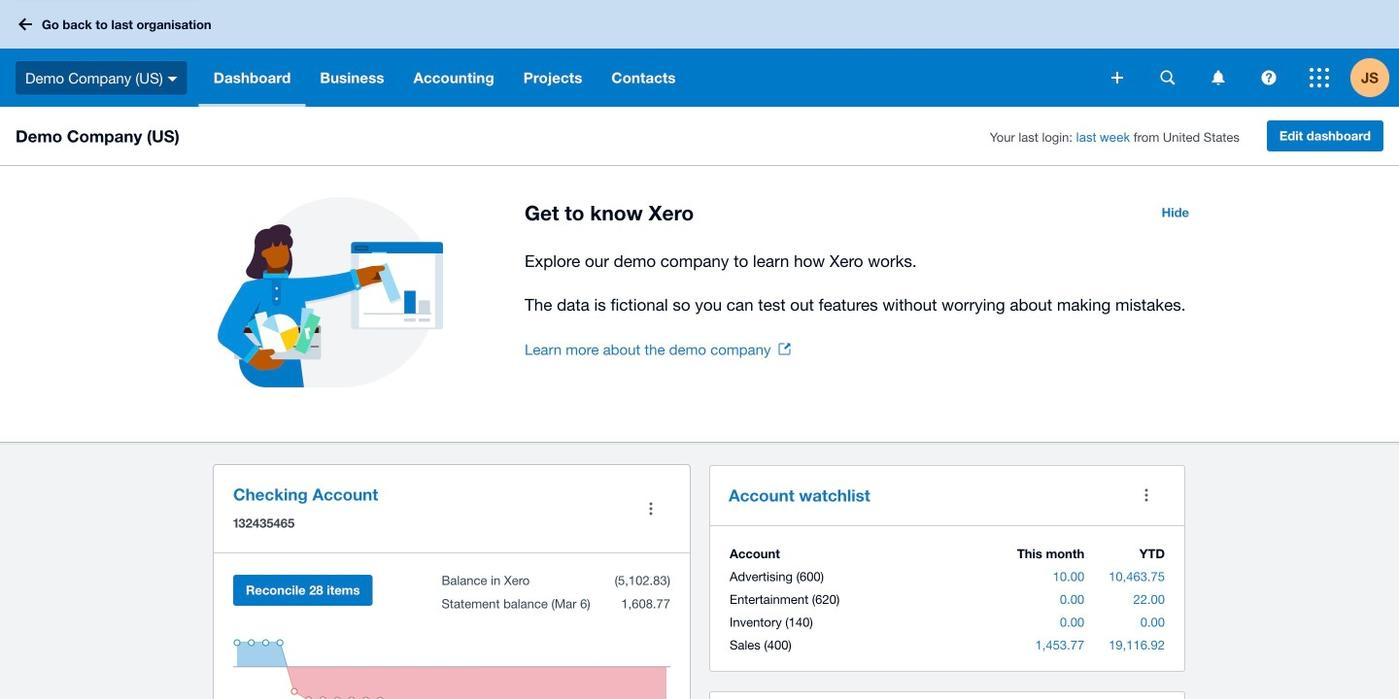 Task type: vqa. For each thing, say whether or not it's contained in the screenshot.
third You cannot delete/archive system accounts. icon from the top
no



Task type: describe. For each thing, give the bounding box(es) containing it.
intro banner body element
[[525, 248, 1202, 319]]

0 horizontal spatial svg image
[[1112, 72, 1124, 84]]

1 horizontal spatial svg image
[[1310, 68, 1330, 87]]



Task type: locate. For each thing, give the bounding box(es) containing it.
banner
[[0, 0, 1400, 107]]

manage menu toggle image
[[632, 490, 671, 529]]

svg image
[[1310, 68, 1330, 87], [1112, 72, 1124, 84]]

svg image
[[18, 18, 32, 31], [1161, 70, 1176, 85], [1213, 70, 1225, 85], [1262, 70, 1277, 85], [168, 77, 178, 81]]



